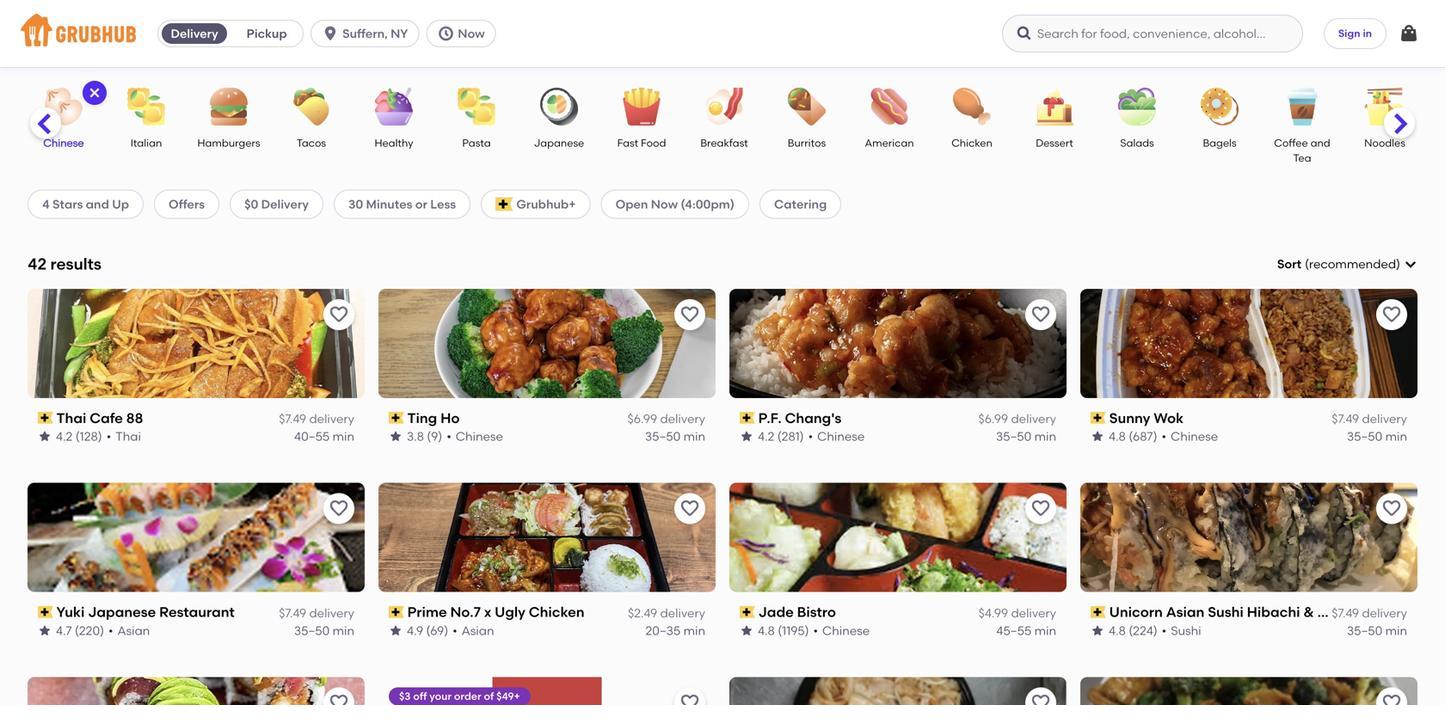Task type: vqa. For each thing, say whether or not it's contained in the screenshot.
leftmost $6.99
yes



Task type: locate. For each thing, give the bounding box(es) containing it.
american image
[[859, 88, 920, 126]]

chinese down chinese image
[[43, 137, 84, 149]]

sunny wok
[[1110, 410, 1184, 427]]

and inside coffee and tea
[[1311, 137, 1331, 149]]

• chinese
[[447, 429, 503, 444], [808, 429, 865, 444], [1162, 429, 1218, 444], [813, 624, 870, 638]]

• chinese down wok
[[1162, 429, 1218, 444]]

sushi right (224)
[[1171, 624, 1202, 638]]

save this restaurant button for "prime no.7 x ugly chicken logo" on the left of page
[[675, 494, 705, 525]]

subscription pass image left prime at the bottom
[[389, 607, 404, 619]]

0 vertical spatial chicken
[[952, 137, 993, 149]]

(1195)
[[778, 624, 809, 638]]

4.9
[[407, 624, 423, 638]]

• down chang's
[[808, 429, 813, 444]]

$4.99
[[979, 606, 1008, 621]]

save this restaurant button for yuki japanese restaurant  logo
[[323, 494, 354, 525]]

svg image inside now button
[[437, 25, 455, 42]]

ny
[[391, 26, 408, 41]]

japanese
[[534, 137, 584, 149], [88, 604, 156, 621]]

4.8 down sunny
[[1109, 429, 1126, 444]]

2 $6.99 from the left
[[979, 412, 1008, 426]]

35–50 min for ting ho
[[645, 429, 705, 444]]

pickup
[[247, 26, 287, 41]]

35–50 min for p.f. chang's
[[996, 429, 1056, 444]]

0 horizontal spatial asian
[[117, 624, 150, 638]]

• chinese for p.f. chang's
[[808, 429, 865, 444]]

offers
[[169, 197, 205, 211]]

salads image
[[1107, 88, 1167, 126]]

japanese down the japanese image
[[534, 137, 584, 149]]

now right 'ny'
[[458, 26, 485, 41]]

thai
[[57, 410, 86, 427], [115, 429, 141, 444]]

• for japanese
[[108, 624, 113, 638]]

min for p.f. chang's
[[1035, 429, 1056, 444]]

0 horizontal spatial now
[[458, 26, 485, 41]]

star icon image left 3.8
[[389, 430, 403, 444]]

35–50 for sunny wok
[[1347, 429, 1383, 444]]

$7.49 delivery for yuki japanese restaurant
[[279, 606, 354, 621]]

jade
[[759, 604, 794, 621]]

breakfast image
[[694, 88, 755, 126]]

• asian down yuki japanese restaurant
[[108, 624, 150, 638]]

asian down x
[[462, 624, 494, 638]]

• right (224)
[[1162, 624, 1167, 638]]

svg image left suffern,
[[322, 25, 339, 42]]

0 vertical spatial delivery
[[171, 26, 218, 41]]

• thai
[[106, 429, 141, 444]]

1 horizontal spatial sushi
[[1208, 604, 1244, 621]]

star icon image for yuki japanese restaurant
[[38, 624, 52, 638]]

star icon image left 4.8 (224)
[[1091, 624, 1105, 638]]

subscription pass image left ting
[[389, 412, 404, 424]]

thai down 88
[[115, 429, 141, 444]]

x
[[484, 604, 492, 621]]

chinese image
[[34, 88, 94, 126]]

fast food
[[617, 137, 666, 149]]

0 horizontal spatial • asian
[[108, 624, 150, 638]]

dessert
[[1036, 137, 1074, 149]]

unicorn asian sushi hibachi & bar logo image
[[1081, 483, 1418, 592]]

asian
[[1166, 604, 1205, 621], [117, 624, 150, 638], [462, 624, 494, 638]]

0 horizontal spatial and
[[86, 197, 109, 211]]

and up tea
[[1311, 137, 1331, 149]]

$6.99 for p.f. chang's
[[979, 412, 1008, 426]]

$6.99 for ting ho
[[628, 412, 657, 426]]

• chinese down ho
[[447, 429, 503, 444]]

thai up 4.2 (128) on the left bottom
[[57, 410, 86, 427]]

• chinese down bistro
[[813, 624, 870, 638]]

star icon image for unicorn asian sushi hibachi & bar
[[1091, 624, 1105, 638]]

subscription pass image left 'p.f.'
[[740, 412, 755, 424]]

$49+
[[497, 690, 520, 703]]

wok
[[1154, 410, 1184, 427]]

$2.49
[[628, 606, 657, 621]]

asian for prime no.7 x ugly chicken
[[462, 624, 494, 638]]

star icon image for prime no.7 x ugly chicken
[[389, 624, 403, 638]]

4.8 down jade at right
[[758, 624, 775, 638]]

sushi left hibachi on the right
[[1208, 604, 1244, 621]]

star icon image left 4.8 (687)
[[1091, 430, 1105, 444]]

star icon image for p.f. chang's
[[740, 430, 754, 444]]

1 vertical spatial now
[[651, 197, 678, 211]]

order
[[454, 690, 481, 703]]

1 horizontal spatial and
[[1311, 137, 1331, 149]]

1 $6.99 delivery from the left
[[628, 412, 705, 426]]

0 horizontal spatial thai
[[57, 410, 86, 427]]

0 horizontal spatial chicken
[[529, 604, 585, 621]]

chinese for ting ho
[[456, 429, 503, 444]]

yuki
[[57, 604, 85, 621]]

chinese
[[43, 137, 84, 149], [456, 429, 503, 444], [817, 429, 865, 444], [1171, 429, 1218, 444], [823, 624, 870, 638]]

unicorn asian sushi hibachi & bar
[[1110, 604, 1341, 621]]

save this restaurant image for sunny wok
[[1382, 304, 1402, 325]]

delivery for p.f. chang's
[[1011, 412, 1056, 426]]

$7.49 for thai cafe 88
[[279, 412, 306, 426]]

$7.49 for yuki japanese restaurant
[[279, 606, 306, 621]]

45–55
[[997, 624, 1032, 638]]

0 horizontal spatial $6.99
[[628, 412, 657, 426]]

save this restaurant button for ting ho logo
[[675, 299, 705, 330]]

4.8 (1195)
[[758, 624, 809, 638]]

subscription pass image left yuki
[[38, 607, 53, 619]]

(224)
[[1129, 624, 1158, 638]]

0 horizontal spatial $6.99 delivery
[[628, 412, 705, 426]]

1 horizontal spatial japanese
[[534, 137, 584, 149]]

$7.49
[[279, 412, 306, 426], [1332, 412, 1359, 426], [279, 606, 306, 621], [1332, 606, 1359, 621]]

)
[[1396, 257, 1401, 271]]

fast
[[617, 137, 638, 149]]

star icon image for ting ho
[[389, 430, 403, 444]]

2 $6.99 delivery from the left
[[979, 412, 1056, 426]]

save this restaurant image for jade bistro
[[1031, 499, 1051, 519]]

subscription pass image left sunny
[[1091, 412, 1106, 424]]

(
[[1305, 257, 1309, 271]]

4.8 left (224)
[[1109, 624, 1126, 638]]

1 horizontal spatial • asian
[[453, 624, 494, 638]]

1 vertical spatial japanese
[[88, 604, 156, 621]]

2 • asian from the left
[[453, 624, 494, 638]]

• right (9)
[[447, 429, 451, 444]]

star icon image for sunny wok
[[1091, 430, 1105, 444]]

asian for yuki japanese restaurant
[[117, 624, 150, 638]]

and left up
[[86, 197, 109, 211]]

min for ting ho
[[684, 429, 705, 444]]

coffee
[[1274, 137, 1308, 149]]

chicken image
[[942, 88, 1002, 126]]

0 vertical spatial sushi
[[1208, 604, 1244, 621]]

4.2 for p.f. chang's
[[758, 429, 775, 444]]

1 horizontal spatial $6.99
[[979, 412, 1008, 426]]

1 horizontal spatial subscription pass image
[[389, 607, 404, 619]]

min for unicorn asian sushi hibachi & bar
[[1386, 624, 1408, 638]]

1 $6.99 from the left
[[628, 412, 657, 426]]

3.8
[[407, 429, 424, 444]]

recommended
[[1309, 257, 1396, 271]]

delivery for ting ho
[[660, 412, 705, 426]]

prime no.7 x ugly chicken
[[408, 604, 585, 621]]

1 horizontal spatial thai
[[115, 429, 141, 444]]

dessert image
[[1025, 88, 1085, 126]]

• right (220)
[[108, 624, 113, 638]]

sunny
[[1110, 410, 1151, 427]]

star icon image
[[38, 430, 52, 444], [389, 430, 403, 444], [740, 430, 754, 444], [1091, 430, 1105, 444], [38, 624, 52, 638], [389, 624, 403, 638], [740, 624, 754, 638], [1091, 624, 1105, 638]]

salads
[[1120, 137, 1154, 149]]

star icon image left 4.9
[[389, 624, 403, 638]]

asian up • sushi
[[1166, 604, 1205, 621]]

save this restaurant button
[[323, 299, 354, 330], [675, 299, 705, 330], [1026, 299, 1056, 330], [1377, 299, 1408, 330], [323, 494, 354, 525], [675, 494, 705, 525], [1026, 494, 1056, 525], [1377, 494, 1408, 525], [323, 688, 354, 705], [675, 688, 705, 705], [1026, 688, 1056, 705], [1377, 688, 1408, 705]]

0 vertical spatial subscription pass image
[[38, 412, 53, 424]]

subscription pass image for prime no.7 x ugly chicken
[[389, 607, 404, 619]]

chinese for jade bistro
[[823, 624, 870, 638]]

chinese down ho
[[456, 429, 503, 444]]

4.2 down 'p.f.'
[[758, 429, 775, 444]]

italian image
[[116, 88, 176, 126]]

now button
[[426, 20, 503, 47]]

1 vertical spatial thai
[[115, 429, 141, 444]]

save this restaurant image for ting ho
[[680, 304, 700, 325]]

save this restaurant image
[[329, 304, 349, 325], [680, 499, 700, 519], [1031, 499, 1051, 519], [680, 693, 700, 705], [1382, 693, 1402, 705]]

pasta
[[462, 137, 491, 149]]

35–50 min for yuki japanese restaurant
[[294, 624, 354, 638]]

Search for food, convenience, alcohol... search field
[[1002, 15, 1303, 52]]

italian
[[131, 137, 162, 149]]

4.2 left (128)
[[56, 429, 73, 444]]

now right open
[[651, 197, 678, 211]]

$6.99 delivery
[[628, 412, 705, 426], [979, 412, 1056, 426]]

42
[[28, 255, 46, 274]]

ting ho logo image
[[379, 289, 716, 398]]

asian down yuki japanese restaurant
[[117, 624, 150, 638]]

• asian down no.7
[[453, 624, 494, 638]]

star icon image left 4.2 (128) on the left bottom
[[38, 430, 52, 444]]

subscription pass image left jade at right
[[740, 607, 755, 619]]

1 horizontal spatial delivery
[[261, 197, 309, 211]]

star icon image left '4.8 (1195)'
[[740, 624, 754, 638]]

sign in
[[1339, 27, 1372, 39]]

golden dragon logo image
[[1081, 678, 1418, 705]]

star icon image left "4.2 (281)" in the right bottom of the page
[[740, 430, 754, 444]]

svg image
[[1399, 23, 1420, 44], [322, 25, 339, 42], [437, 25, 455, 42], [88, 86, 102, 100], [1404, 257, 1418, 271]]

svg image
[[1016, 25, 1033, 42]]

1 horizontal spatial 4.2
[[758, 429, 775, 444]]

japanese up (220)
[[88, 604, 156, 621]]

subscription pass image left thai cafe 88
[[38, 412, 53, 424]]

•
[[106, 429, 111, 444], [447, 429, 451, 444], [808, 429, 813, 444], [1162, 429, 1167, 444], [108, 624, 113, 638], [453, 624, 457, 638], [813, 624, 818, 638], [1162, 624, 1167, 638]]

p.f. chang's
[[759, 410, 842, 427]]

• chinese down chang's
[[808, 429, 865, 444]]

subscription pass image
[[38, 412, 53, 424], [389, 607, 404, 619]]

chinese down wok
[[1171, 429, 1218, 444]]

svg image right 'ny'
[[437, 25, 455, 42]]

cho cho san sushi & hibachi logo image
[[28, 678, 365, 705]]

4.8 for unicorn asian sushi hibachi & bar
[[1109, 624, 1126, 638]]

2 4.2 from the left
[[758, 429, 775, 444]]

• down wok
[[1162, 429, 1167, 444]]

1 horizontal spatial asian
[[462, 624, 494, 638]]

0 horizontal spatial subscription pass image
[[38, 412, 53, 424]]

suffern,
[[343, 26, 388, 41]]

4.8 for sunny wok
[[1109, 429, 1126, 444]]

breakfast
[[701, 137, 748, 149]]

20–35 min
[[646, 624, 705, 638]]

sushi
[[1208, 604, 1244, 621], [1171, 624, 1202, 638]]

$6.99 delivery for p.f. chang's
[[979, 412, 1056, 426]]

1 horizontal spatial now
[[651, 197, 678, 211]]

45–55 min
[[997, 624, 1056, 638]]

0 vertical spatial now
[[458, 26, 485, 41]]

None field
[[1278, 256, 1418, 273]]

0 horizontal spatial 4.2
[[56, 429, 73, 444]]

noodles
[[1365, 137, 1406, 149]]

save this restaurant image for p.f. chang's
[[1031, 304, 1051, 325]]

delivery left pickup at the left top of page
[[171, 26, 218, 41]]

save this restaurant button for golden dragon logo
[[1377, 688, 1408, 705]]

bistro
[[797, 604, 836, 621]]

chicken right the ugly
[[529, 604, 585, 621]]

chinese down chang's
[[817, 429, 865, 444]]

sort
[[1278, 257, 1302, 271]]

• down cafe
[[106, 429, 111, 444]]

hamburgers
[[197, 137, 260, 149]]

hibachi
[[1247, 604, 1300, 621]]

• asian
[[108, 624, 150, 638], [453, 624, 494, 638]]

your
[[430, 690, 452, 703]]

1 vertical spatial delivery
[[261, 197, 309, 211]]

burritos image
[[777, 88, 837, 126]]

save this restaurant button for sunny wok logo
[[1377, 299, 1408, 330]]

0 horizontal spatial delivery
[[171, 26, 218, 41]]

• asian for japanese
[[108, 624, 150, 638]]

save this restaurant button for the unicorn asian sushi hibachi & bar logo
[[1377, 494, 1408, 525]]

• right (69)
[[453, 624, 457, 638]]

star icon image left the 4.7
[[38, 624, 52, 638]]

35–50
[[645, 429, 681, 444], [996, 429, 1032, 444], [1347, 429, 1383, 444], [294, 624, 330, 638], [1347, 624, 1383, 638]]

• down bistro
[[813, 624, 818, 638]]

bar
[[1318, 604, 1341, 621]]

in
[[1363, 27, 1372, 39]]

35–50 min for unicorn asian sushi hibachi & bar
[[1347, 624, 1408, 638]]

tea
[[1293, 152, 1312, 164]]

subscription pass image left unicorn
[[1091, 607, 1106, 619]]

save this restaurant image
[[680, 304, 700, 325], [1031, 304, 1051, 325], [1382, 304, 1402, 325], [329, 499, 349, 519], [1382, 499, 1402, 519], [329, 693, 349, 705], [1031, 693, 1051, 705]]

min for yuki japanese restaurant
[[333, 624, 354, 638]]

1 vertical spatial sushi
[[1171, 624, 1202, 638]]

save this restaurant button for cho cho san sushi & hibachi logo
[[323, 688, 354, 705]]

less
[[430, 197, 456, 211]]

1 vertical spatial subscription pass image
[[389, 607, 404, 619]]

chicken
[[952, 137, 993, 149], [529, 604, 585, 621]]

min for jade bistro
[[1035, 624, 1056, 638]]

1 4.2 from the left
[[56, 429, 73, 444]]

delivery
[[309, 412, 354, 426], [660, 412, 705, 426], [1011, 412, 1056, 426], [1362, 412, 1408, 426], [309, 606, 354, 621], [660, 606, 705, 621], [1011, 606, 1056, 621], [1362, 606, 1408, 621]]

1 • asian from the left
[[108, 624, 150, 638]]

delivery for yuki japanese restaurant
[[309, 606, 354, 621]]

0 vertical spatial japanese
[[534, 137, 584, 149]]

4.8
[[1109, 429, 1126, 444], [758, 624, 775, 638], [1109, 624, 1126, 638]]

chicken down chicken image
[[952, 137, 993, 149]]

chinese down bistro
[[823, 624, 870, 638]]

svg image right )
[[1404, 257, 1418, 271]]

1 vertical spatial chicken
[[529, 604, 585, 621]]

delivery right $0
[[261, 197, 309, 211]]

or
[[415, 197, 428, 211]]

4.8 for jade bistro
[[758, 624, 775, 638]]

$2.49 delivery
[[628, 606, 705, 621]]

subscription pass image
[[389, 412, 404, 424], [740, 412, 755, 424], [1091, 412, 1106, 424], [38, 607, 53, 619], [740, 607, 755, 619], [1091, 607, 1106, 619]]

0 vertical spatial thai
[[57, 410, 86, 427]]

0 vertical spatial and
[[1311, 137, 1331, 149]]

0 horizontal spatial japanese
[[88, 604, 156, 621]]

min for prime no.7 x ugly chicken
[[684, 624, 705, 638]]

1 horizontal spatial $6.99 delivery
[[979, 412, 1056, 426]]



Task type: describe. For each thing, give the bounding box(es) containing it.
burritos
[[788, 137, 826, 149]]

delivery button
[[158, 20, 231, 47]]

save this restaurant button for p.f. chang's logo on the right of the page
[[1026, 299, 1056, 330]]

star icon image for thai cafe 88
[[38, 430, 52, 444]]

(128)
[[75, 429, 102, 444]]

off
[[413, 690, 427, 703]]

star icon image for jade bistro
[[740, 624, 754, 638]]

$7.49 for unicorn asian sushi hibachi & bar
[[1332, 606, 1359, 621]]

healthy image
[[364, 88, 424, 126]]

35–50 for p.f. chang's
[[996, 429, 1032, 444]]

ting
[[408, 410, 437, 427]]

4
[[42, 197, 50, 211]]

35–50 min for sunny wok
[[1347, 429, 1408, 444]]

bagels image
[[1190, 88, 1250, 126]]

4.7
[[56, 624, 72, 638]]

yuki japanese restaurant  logo image
[[28, 483, 365, 592]]

• for cafe
[[106, 429, 111, 444]]

35–50 for yuki japanese restaurant
[[294, 624, 330, 638]]

stars
[[53, 197, 83, 211]]

jade bistro logo image
[[730, 483, 1067, 592]]

thai cafe 88 logo image
[[28, 289, 365, 398]]

delivery for thai cafe 88
[[309, 412, 354, 426]]

of
[[484, 690, 494, 703]]

4.9 (69)
[[407, 624, 448, 638]]

• chinese for ting ho
[[447, 429, 503, 444]]

(69)
[[426, 624, 448, 638]]

coffee and tea
[[1274, 137, 1331, 164]]

• for wok
[[1162, 429, 1167, 444]]

suffern, ny
[[343, 26, 408, 41]]

results
[[50, 255, 101, 274]]

catering
[[774, 197, 827, 211]]

save this restaurant button for jumbo asian restaurant logo on the bottom right
[[1026, 688, 1056, 705]]

svg image left italian image
[[88, 86, 102, 100]]

$3 off your order of $49+
[[399, 690, 520, 703]]

save this restaurant button for thai cafe 88 logo
[[323, 299, 354, 330]]

0 horizontal spatial sushi
[[1171, 624, 1202, 638]]

hamburgers image
[[199, 88, 259, 126]]

food
[[641, 137, 666, 149]]

subscription pass image for p.f. chang's
[[740, 412, 755, 424]]

• chinese for jade bistro
[[813, 624, 870, 638]]

4.2 (128)
[[56, 429, 102, 444]]

none field containing sort
[[1278, 256, 1418, 273]]

svg image right in
[[1399, 23, 1420, 44]]

jumbo asian restaurant logo image
[[730, 678, 1067, 705]]

p.f.
[[759, 410, 782, 427]]

4.8 (224)
[[1109, 624, 1158, 638]]

• for bistro
[[813, 624, 818, 638]]

jade bistro
[[759, 604, 836, 621]]

$7.49 for sunny wok
[[1332, 412, 1359, 426]]

unicorn
[[1110, 604, 1163, 621]]

svg image inside field
[[1404, 257, 1418, 271]]

cafe
[[90, 410, 123, 427]]

prime no.7 x ugly chicken logo image
[[379, 483, 716, 592]]

sign in button
[[1324, 18, 1387, 49]]

delivery for sunny wok
[[1362, 412, 1408, 426]]

• for asian
[[1162, 624, 1167, 638]]

min for thai cafe 88
[[333, 429, 354, 444]]

ho
[[441, 410, 460, 427]]

&
[[1304, 604, 1314, 621]]

grubhub+
[[517, 197, 576, 211]]

30
[[348, 197, 363, 211]]

35–50 for unicorn asian sushi hibachi & bar
[[1347, 624, 1383, 638]]

suffern, ny button
[[311, 20, 426, 47]]

(220)
[[75, 624, 104, 638]]

japanese image
[[529, 88, 589, 126]]

min for sunny wok
[[1386, 429, 1408, 444]]

sort ( recommended )
[[1278, 257, 1401, 271]]

thai cafe 88
[[57, 410, 143, 427]]

20–35
[[646, 624, 681, 638]]

• for chang's
[[808, 429, 813, 444]]

• asian for no.7
[[453, 624, 494, 638]]

open
[[616, 197, 648, 211]]

coffee and tea image
[[1272, 88, 1333, 126]]

pasta image
[[447, 88, 507, 126]]

• chinese for sunny wok
[[1162, 429, 1218, 444]]

30 minutes or less
[[348, 197, 456, 211]]

save this restaurant button for jade bistro logo
[[1026, 494, 1056, 525]]

save this restaurant image for unicorn asian sushi hibachi & bar
[[1382, 499, 1402, 519]]

ting ho
[[408, 410, 460, 427]]

subscription pass image for yuki japanese restaurant
[[38, 607, 53, 619]]

subscription pass image for ting ho
[[389, 412, 404, 424]]

delivery for jade bistro
[[1011, 606, 1056, 621]]

• sushi
[[1162, 624, 1202, 638]]

1 vertical spatial and
[[86, 197, 109, 211]]

now inside button
[[458, 26, 485, 41]]

no.7
[[450, 604, 481, 621]]

ugly
[[495, 604, 526, 621]]

svg image inside suffern, ny button
[[322, 25, 339, 42]]

1 horizontal spatial chicken
[[952, 137, 993, 149]]

40–55 min
[[294, 429, 354, 444]]

bagels
[[1203, 137, 1237, 149]]

42 results
[[28, 255, 101, 274]]

#1 chinese kitchen logo image
[[493, 678, 602, 705]]

tacos image
[[281, 88, 342, 126]]

noodles image
[[1355, 88, 1415, 126]]

save this restaurant image for prime no.7 x ugly chicken
[[680, 499, 700, 519]]

save this restaurant image for yuki japanese restaurant
[[329, 499, 349, 519]]

chinese for sunny wok
[[1171, 429, 1218, 444]]

american
[[865, 137, 914, 149]]

minutes
[[366, 197, 412, 211]]

$4.99 delivery
[[979, 606, 1056, 621]]

up
[[112, 197, 129, 211]]

$7.49 delivery for thai cafe 88
[[279, 412, 354, 426]]

save this restaurant image for thai cafe 88
[[329, 304, 349, 325]]

subscription pass image for jade bistro
[[740, 607, 755, 619]]

sunny wok logo image
[[1081, 289, 1418, 398]]

prime
[[408, 604, 447, 621]]

delivery inside button
[[171, 26, 218, 41]]

$0 delivery
[[244, 197, 309, 211]]

2 horizontal spatial asian
[[1166, 604, 1205, 621]]

restaurant
[[159, 604, 235, 621]]

$7.49 delivery for unicorn asian sushi hibachi & bar
[[1332, 606, 1408, 621]]

subscription pass image for sunny wok
[[1091, 412, 1106, 424]]

(9)
[[427, 429, 442, 444]]

$0
[[244, 197, 258, 211]]

4.2 for thai cafe 88
[[56, 429, 73, 444]]

pickup button
[[231, 20, 303, 47]]

subscription pass image for unicorn asian sushi hibachi & bar
[[1091, 607, 1106, 619]]

$3
[[399, 690, 411, 703]]

• for ho
[[447, 429, 451, 444]]

grubhub plus flag logo image
[[496, 197, 513, 211]]

4.7 (220)
[[56, 624, 104, 638]]

p.f. chang's logo image
[[730, 289, 1067, 398]]

chinese for p.f. chang's
[[817, 429, 865, 444]]

$6.99 delivery for ting ho
[[628, 412, 705, 426]]

chang's
[[785, 410, 842, 427]]

(281)
[[778, 429, 804, 444]]

4 stars and up
[[42, 197, 129, 211]]

delivery for unicorn asian sushi hibachi & bar
[[1362, 606, 1408, 621]]

4.2 (281)
[[758, 429, 804, 444]]

sign
[[1339, 27, 1361, 39]]

delivery for prime no.7 x ugly chicken
[[660, 606, 705, 621]]

• for no.7
[[453, 624, 457, 638]]

fast food image
[[612, 88, 672, 126]]

4.8 (687)
[[1109, 429, 1158, 444]]

$7.49 delivery for sunny wok
[[1332, 412, 1408, 426]]

3.8 (9)
[[407, 429, 442, 444]]

subscription pass image for thai cafe 88
[[38, 412, 53, 424]]

35–50 for ting ho
[[645, 429, 681, 444]]

main navigation navigation
[[0, 0, 1445, 67]]

40–55
[[294, 429, 330, 444]]

88
[[126, 410, 143, 427]]

tacos
[[297, 137, 326, 149]]



